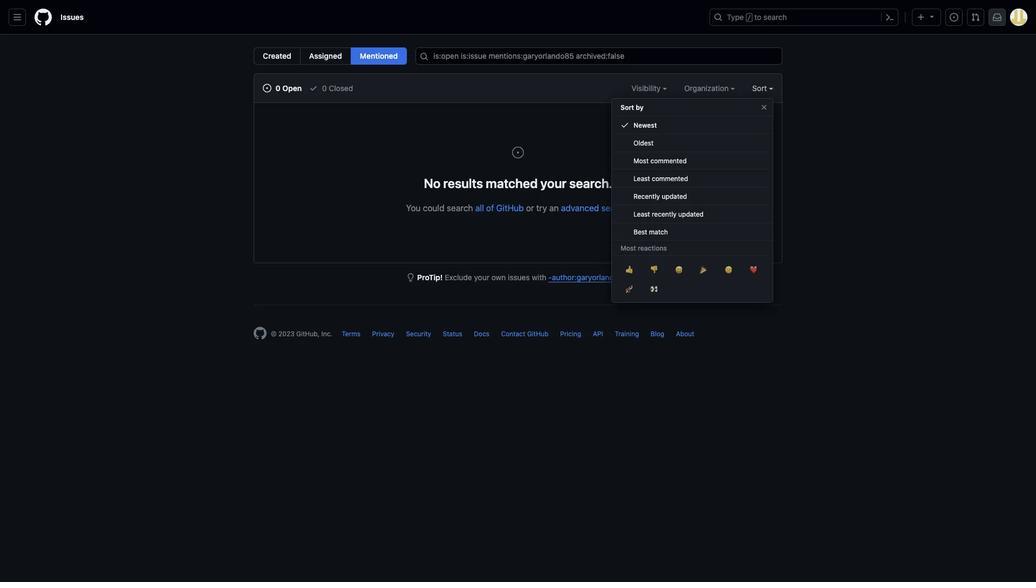 Task type: locate. For each thing, give the bounding box(es) containing it.
1 vertical spatial updated
[[678, 210, 704, 218]]

protip!
[[417, 273, 443, 282]]

issues
[[60, 13, 84, 22]]

commented
[[651, 157, 687, 165], [652, 175, 688, 182]]

homepage image
[[35, 9, 52, 26]]

check image
[[309, 84, 318, 93]]

2023
[[279, 331, 294, 338]]

updated
[[662, 193, 687, 200], [678, 210, 704, 218]]

least recently updated
[[634, 210, 704, 218]]

assigned link
[[300, 47, 351, 65]]

newest link
[[612, 117, 773, 134]]

1 vertical spatial most
[[621, 244, 636, 252]]

api
[[593, 331, 603, 338]]

1 horizontal spatial 0
[[322, 84, 327, 93]]

close menu image
[[760, 103, 768, 112]]

best
[[634, 228, 647, 236]]

least for least commented
[[634, 175, 650, 182]]

😄 link
[[666, 260, 691, 280]]

issue opened image left git pull request icon
[[950, 13, 958, 22]]

terms
[[342, 331, 361, 338]]

plus image
[[917, 13, 926, 22]]

reactions
[[638, 244, 667, 252]]

0 left "open"
[[276, 84, 280, 93]]

training
[[615, 331, 639, 338]]

0 for closed
[[322, 84, 327, 93]]

0 vertical spatial commented
[[651, 157, 687, 165]]

your
[[541, 176, 567, 191], [474, 273, 489, 282]]

1 horizontal spatial sort
[[752, 84, 767, 93]]

github right of
[[496, 203, 524, 213]]

search left all in the left of the page
[[447, 203, 473, 213]]

own
[[492, 273, 506, 282]]

🚀
[[625, 285, 632, 294]]

0 horizontal spatial github
[[496, 203, 524, 213]]

contact
[[501, 331, 525, 338]]

1 horizontal spatial search
[[601, 203, 628, 213]]

most commented link
[[612, 152, 773, 170]]

least inside least recently updated link
[[634, 210, 650, 218]]

contact github
[[501, 331, 549, 338]]

0
[[276, 84, 280, 93], [322, 84, 327, 93]]

2 horizontal spatial issue opened image
[[950, 13, 958, 22]]

all of github link
[[475, 203, 524, 213]]

results
[[443, 176, 483, 191]]

issues
[[508, 273, 530, 282]]

0 vertical spatial most
[[634, 157, 649, 165]]

your left own
[[474, 273, 489, 282]]

search down search.
[[601, 203, 628, 213]]

👍 link
[[616, 260, 641, 280]]

best match
[[634, 228, 668, 236]]

issue opened image up no results matched your search.
[[512, 146, 525, 159]]

1 vertical spatial commented
[[652, 175, 688, 182]]

created
[[263, 52, 291, 60]]

no
[[424, 176, 441, 191]]

recently updated link
[[612, 188, 773, 206]]

search right to
[[764, 13, 787, 22]]

most down the best
[[621, 244, 636, 252]]

least commented link
[[612, 170, 773, 188]]

commented for least commented
[[652, 175, 688, 182]]

1 horizontal spatial issue opened image
[[512, 146, 525, 159]]

0 horizontal spatial your
[[474, 273, 489, 282]]

footer
[[245, 305, 791, 367]]

least inside least commented link
[[634, 175, 650, 182]]

to
[[754, 13, 761, 22]]

least for least recently updated
[[634, 210, 650, 218]]

2 0 from the left
[[322, 84, 327, 93]]

1 vertical spatial your
[[474, 273, 489, 282]]

issue opened image inside the 0 open link
[[263, 84, 271, 93]]

footer containing © 2023 github, inc.
[[245, 305, 791, 367]]

most for most reactions
[[621, 244, 636, 252]]

1 vertical spatial github
[[527, 331, 549, 338]]

👀
[[650, 285, 657, 294]]

0 right check image
[[322, 84, 327, 93]]

github right the contact
[[527, 331, 549, 338]]

🎉
[[700, 266, 706, 274]]

exclude
[[445, 273, 472, 282]]

commented up least commented at the right top of the page
[[651, 157, 687, 165]]

you
[[406, 203, 421, 213]]

updated down recently updated link
[[678, 210, 704, 218]]

2 vertical spatial issue opened image
[[512, 146, 525, 159]]

1 least from the top
[[634, 175, 650, 182]]

1 vertical spatial sort
[[621, 104, 634, 111]]

with
[[532, 273, 546, 282]]

organization button
[[684, 83, 735, 94]]

1 horizontal spatial github
[[527, 331, 549, 338]]

1 vertical spatial issue opened image
[[263, 84, 271, 93]]

sort left by
[[621, 104, 634, 111]]

Search all issues text field
[[416, 47, 782, 65]]

issues element
[[254, 47, 407, 65]]

github
[[496, 203, 524, 213], [527, 331, 549, 338]]

.
[[628, 203, 630, 213], [627, 273, 630, 282]]

all
[[475, 203, 484, 213]]

0 horizontal spatial issue opened image
[[263, 84, 271, 93]]

of
[[486, 203, 494, 213]]

sort inside sort popup button
[[752, 84, 767, 93]]

2 least from the top
[[634, 210, 650, 218]]

least commented
[[634, 175, 688, 182]]

0 vertical spatial least
[[634, 175, 650, 182]]

status
[[443, 331, 462, 338]]

most for most commented
[[634, 157, 649, 165]]

updated up "least recently updated"
[[662, 193, 687, 200]]

oldest
[[634, 139, 654, 147]]

training link
[[615, 331, 639, 338]]

you could search all of github or try an advanced search .
[[406, 203, 630, 213]]

docs link
[[474, 331, 490, 338]]

sort up close menu icon
[[752, 84, 767, 93]]

commented up recently updated
[[652, 175, 688, 182]]

search.
[[569, 176, 612, 191]]

0 vertical spatial your
[[541, 176, 567, 191]]

issue opened image left 0 open
[[263, 84, 271, 93]]

your up an
[[541, 176, 567, 191]]

0 vertical spatial updated
[[662, 193, 687, 200]]

most
[[634, 157, 649, 165], [621, 244, 636, 252]]

0 horizontal spatial search
[[447, 203, 473, 213]]

issue opened image
[[950, 13, 958, 22], [263, 84, 271, 93], [512, 146, 525, 159]]

protip! exclude your own issues with -author:garyorlando85 .
[[417, 273, 630, 282]]

advanced search link
[[561, 203, 628, 213]]

status link
[[443, 331, 462, 338]]

github inside footer
[[527, 331, 549, 338]]

©
[[271, 331, 277, 338]]

security link
[[406, 331, 431, 338]]

👎
[[650, 266, 657, 274]]

most down oldest
[[634, 157, 649, 165]]

least up the best
[[634, 210, 650, 218]]

least up recently
[[634, 175, 650, 182]]

0 horizontal spatial sort
[[621, 104, 634, 111]]

0 closed link
[[309, 83, 353, 94]]

sort button
[[752, 83, 773, 94]]

least
[[634, 175, 650, 182], [634, 210, 650, 218]]

2 horizontal spatial search
[[764, 13, 787, 22]]

no results matched your search.
[[424, 176, 612, 191]]

1 0 from the left
[[276, 84, 280, 93]]

1 vertical spatial least
[[634, 210, 650, 218]]

0 vertical spatial sort
[[752, 84, 767, 93]]

0 horizontal spatial 0
[[276, 84, 280, 93]]

try
[[536, 203, 547, 213]]

terms link
[[342, 331, 361, 338]]

privacy
[[372, 331, 394, 338]]



Task type: vqa. For each thing, say whether or not it's contained in the screenshot.
Explore element
no



Task type: describe. For each thing, give the bounding box(es) containing it.
privacy link
[[372, 331, 394, 338]]

❤️
[[750, 266, 756, 274]]

commented for most commented
[[651, 157, 687, 165]]

contact github link
[[501, 331, 549, 338]]

by
[[636, 104, 644, 111]]

homepage image
[[254, 327, 267, 340]]

inc.
[[321, 331, 332, 338]]

light bulb image
[[406, 274, 415, 282]]

blog link
[[651, 331, 664, 338]]

advanced
[[561, 203, 599, 213]]

about link
[[676, 331, 694, 338]]

visibility button
[[632, 83, 667, 94]]

recently
[[634, 193, 660, 200]]

0 closed
[[320, 84, 353, 93]]

most commented
[[634, 157, 687, 165]]

0 vertical spatial issue opened image
[[950, 13, 958, 22]]

🎉 link
[[691, 260, 716, 280]]

about
[[676, 331, 694, 338]]

© 2023 github, inc.
[[271, 331, 332, 338]]

best match link
[[612, 223, 773, 241]]

pricing link
[[560, 331, 581, 338]]

assigned
[[309, 52, 342, 60]]

blog
[[651, 331, 664, 338]]

😕
[[725, 266, 731, 274]]

match
[[649, 228, 668, 236]]

api link
[[593, 331, 603, 338]]

/
[[747, 14, 751, 22]]

sort for sort by
[[621, 104, 634, 111]]

0 vertical spatial github
[[496, 203, 524, 213]]

👍
[[625, 266, 632, 274]]

type
[[727, 13, 744, 22]]

search image
[[420, 52, 429, 61]]

-author:garyorlando85 link
[[548, 273, 627, 282]]

recently
[[652, 210, 677, 218]]

1 vertical spatial .
[[627, 273, 630, 282]]

check image
[[621, 121, 629, 130]]

0 open link
[[263, 83, 302, 94]]

visibility
[[632, 84, 663, 93]]

an
[[549, 203, 559, 213]]

author:garyorlando85
[[552, 273, 627, 282]]

open
[[282, 84, 302, 93]]

😄
[[675, 266, 682, 274]]

git pull request image
[[971, 13, 980, 22]]

pricing
[[560, 331, 581, 338]]

0 vertical spatial .
[[628, 203, 630, 213]]

1 horizontal spatial your
[[541, 176, 567, 191]]

👀 link
[[641, 280, 666, 299]]

triangle down image
[[928, 12, 936, 21]]

command palette image
[[886, 13, 894, 22]]

sort for sort
[[752, 84, 767, 93]]

organization
[[684, 84, 731, 93]]

0 for open
[[276, 84, 280, 93]]

could
[[423, 203, 445, 213]]

❤️ link
[[740, 260, 765, 280]]

Issues search field
[[416, 47, 782, 65]]

👎 link
[[641, 260, 666, 280]]

or
[[526, 203, 534, 213]]

oldest link
[[612, 134, 773, 152]]

matched
[[486, 176, 538, 191]]

0 open
[[274, 84, 302, 93]]

notifications image
[[993, 13, 1002, 22]]

😕 link
[[716, 260, 740, 280]]

github,
[[296, 331, 320, 338]]

most reactions
[[621, 244, 667, 252]]

type / to search
[[727, 13, 787, 22]]

newest
[[634, 121, 657, 129]]

security
[[406, 331, 431, 338]]

least recently updated link
[[612, 206, 773, 223]]

closed
[[329, 84, 353, 93]]

🚀 link
[[616, 280, 641, 299]]

recently updated
[[634, 193, 687, 200]]

sort by
[[621, 104, 644, 111]]



